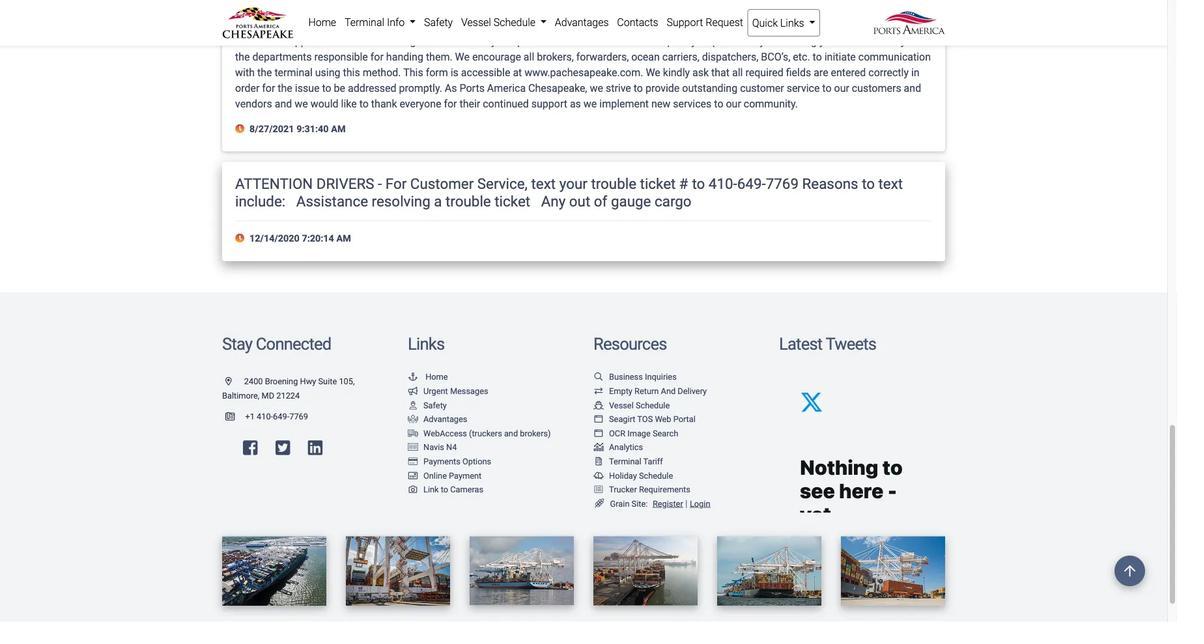 Task type: describe. For each thing, give the bounding box(es) containing it.
1 horizontal spatial is
[[451, 66, 459, 79]]

our down "entered"
[[834, 82, 850, 94]]

1 horizontal spatial support
[[667, 16, 703, 28]]

and
[[661, 387, 676, 396]]

and down in
[[904, 82, 921, 94]]

quick links link
[[748, 9, 820, 36]]

our
[[391, 35, 408, 48]]

home link for top "vessel schedule" link
[[304, 9, 340, 35]]

1 vertical spatial possible
[[713, 35, 752, 48]]

1 vertical spatial customer
[[235, 35, 281, 48]]

attention
[[235, 175, 313, 193]]

2 horizontal spatial your
[[820, 35, 840, 48]]

0 vertical spatial home
[[308, 16, 336, 28]]

required
[[746, 66, 784, 79]]

0 vertical spatial vessel
[[461, 16, 491, 28]]

tariff
[[643, 457, 663, 467]]

a
[[434, 193, 442, 210]]

issue
[[295, 82, 320, 94]]

browser image for ocr
[[594, 429, 604, 438]]

trucker
[[609, 485, 637, 495]]

0 horizontal spatial of
[[271, 20, 281, 32]]

7769 inside attention drivers - for customer service, text your trouble ticket # to     410-649-7769    reasons to text include:  assistance resolving a trouble ticket    any out of gauge cargo
[[766, 175, 799, 193]]

search image
[[594, 373, 604, 381]]

to right #
[[692, 175, 705, 193]]

bco's,
[[761, 51, 791, 63]]

2 horizontal spatial of
[[889, 20, 898, 32]]

1 vertical spatial home
[[426, 372, 448, 382]]

empty return and delivery
[[609, 387, 707, 396]]

md
[[262, 391, 274, 401]]

am for 8/27/2021 9:31:40 am
[[331, 123, 346, 135]]

ask
[[693, 66, 709, 79]]

www.pachesapeake.com.
[[525, 66, 643, 79]]

register link
[[650, 499, 683, 509]]

handing
[[386, 51, 423, 63]]

contacts
[[617, 16, 659, 28]]

0 horizontal spatial as
[[570, 98, 581, 110]]

0 horizontal spatial possible
[[472, 20, 511, 32]]

2  from the left
[[534, 193, 538, 210]]

1 horizontal spatial vessel
[[609, 401, 634, 410]]

go to top image
[[1115, 556, 1145, 586]]

1 horizontal spatial ticket
[[640, 175, 676, 193]]

as part of our continuous effort to provide the best possible customer service, ports america chesapeake is pleased to announce the launch of our customer support contact form.  our goal is to answer your questions and resolve issues as quickly as possible by submitting your cases directly to the departments responsible for handing them. we encourage all brokers, forwarders, ocean carriers, dispatchers, bco's, etc. to initiate communication with the terminal using this method. this form is accessible at www.pachesapeake.com.  we kindly ask that all required fields are entered correctly in order for the issue to be addressed promptly.   as ports america chesapeake, we strive to provide outstanding customer service to our customers and vendors and we would like to thank everyone for their continued support as we implement new services to our community.
[[235, 20, 931, 110]]

and left brokers)
[[504, 429, 518, 438]]

continuous
[[301, 20, 353, 32]]

ship image
[[594, 401, 604, 410]]

our right part
[[283, 20, 299, 32]]

user hard hat image
[[408, 401, 418, 410]]

1 horizontal spatial trouble
[[591, 175, 637, 193]]

schedule for holiday schedule link
[[639, 471, 673, 481]]

1 horizontal spatial as
[[445, 82, 457, 94]]

0 horizontal spatial trouble
[[446, 193, 491, 210]]

quick links
[[752, 17, 807, 29]]

messages
[[450, 387, 488, 396]]

safety link for the left advantages link
[[408, 401, 447, 410]]

webaccess
[[424, 429, 467, 438]]

0 horizontal spatial advantages link
[[408, 415, 467, 424]]

1 horizontal spatial as
[[650, 35, 661, 48]]

correctly
[[869, 66, 909, 79]]

1 horizontal spatial advantages
[[555, 16, 609, 28]]

ocr image search link
[[594, 429, 678, 438]]

ocr image search
[[609, 429, 678, 438]]

9:31:40
[[297, 123, 329, 135]]

bells image
[[594, 472, 604, 480]]

hand receiving image
[[408, 415, 418, 424]]

to up our
[[384, 20, 393, 32]]

urgent messages link
[[408, 387, 488, 396]]

ocean
[[632, 51, 660, 63]]

1 vertical spatial vessel schedule link
[[594, 401, 670, 410]]

home link for the left advantages link
[[408, 372, 448, 382]]

form.
[[361, 35, 388, 48]]

community.
[[744, 98, 798, 110]]

0 vertical spatial vessel schedule
[[461, 16, 538, 28]]

empty
[[609, 387, 633, 396]]

twitter square image
[[276, 440, 290, 456]]

to right the reasons
[[862, 175, 875, 193]]

return
[[635, 387, 659, 396]]

service, inside as part of our continuous effort to provide the best possible customer service, ports america chesapeake is pleased to announce the launch of our customer support contact form.  our goal is to answer your questions and resolve issues as quickly as possible by submitting your cases directly to the departments responsible for handing them. we encourage all brokers, forwarders, ocean carriers, dispatchers, bco's, etc. to initiate communication with the terminal using this method. this form is accessible at www.pachesapeake.com.  we kindly ask that all required fields are entered correctly in order for the issue to be addressed promptly.   as ports america chesapeake, we strive to provide outstanding customer service to our customers and vendors and we would like to thank everyone for their continued support as we implement new services to our community.
[[562, 20, 598, 32]]

include:
[[235, 193, 286, 210]]

cargo
[[655, 193, 692, 210]]

support request link
[[663, 9, 748, 35]]

connected
[[256, 335, 331, 354]]

1 horizontal spatial america
[[628, 20, 667, 32]]

1 horizontal spatial advantages link
[[551, 9, 613, 35]]

the left best at the left top of page
[[432, 20, 447, 32]]

0 vertical spatial for
[[371, 51, 384, 63]]

facebook square image
[[243, 440, 258, 456]]

8/27/2021
[[250, 123, 294, 135]]

clock image
[[235, 234, 247, 243]]

holiday schedule link
[[594, 471, 673, 481]]

649- inside attention drivers - for customer service, text your trouble ticket # to     410-649-7769    reasons to text include:  assistance resolving a trouble ticket    any out of gauge cargo
[[737, 175, 766, 193]]

request
[[706, 16, 743, 28]]

latest tweets
[[779, 335, 876, 354]]

anchor image
[[408, 373, 418, 381]]

form
[[426, 66, 448, 79]]

to up them.
[[443, 35, 452, 48]]

method.
[[363, 66, 401, 79]]

0 vertical spatial provide
[[396, 20, 430, 32]]

1 vertical spatial 649-
[[273, 412, 289, 421]]

exchange image
[[594, 387, 604, 395]]

1 horizontal spatial all
[[732, 66, 743, 79]]

#
[[680, 175, 689, 193]]

any
[[541, 193, 566, 210]]

0 horizontal spatial 7769
[[289, 412, 308, 421]]

linkedin image
[[308, 440, 323, 456]]

resources
[[594, 335, 667, 354]]

web
[[655, 415, 671, 424]]

105,
[[339, 377, 355, 387]]

the up with
[[235, 51, 250, 63]]

inquiries
[[645, 372, 677, 382]]

this
[[343, 66, 360, 79]]

truck container image
[[408, 429, 418, 438]]

link
[[424, 485, 439, 495]]

1 vertical spatial provide
[[646, 82, 680, 94]]

your inside attention drivers - for customer service, text your trouble ticket # to     410-649-7769    reasons to text include:  assistance resolving a trouble ticket    any out of gauge cargo
[[559, 175, 588, 193]]

online payment
[[424, 471, 482, 481]]

promptly.
[[399, 82, 442, 94]]

0 vertical spatial vessel schedule link
[[457, 9, 551, 35]]

customers
[[852, 82, 902, 94]]

are
[[814, 66, 829, 79]]

1 vertical spatial vessel schedule
[[609, 401, 670, 410]]

trucker requirements
[[609, 485, 691, 495]]

with
[[235, 66, 255, 79]]

the right with
[[257, 66, 272, 79]]

stay connected
[[222, 335, 331, 354]]

baltimore,
[[222, 391, 260, 401]]

effort
[[355, 20, 381, 32]]

resolving
[[372, 193, 431, 210]]

suite
[[318, 377, 337, 387]]

webaccess (truckers and brokers) link
[[408, 429, 551, 438]]

container storage image
[[408, 443, 418, 452]]

seagirt tos web portal link
[[594, 415, 696, 424]]

0 horizontal spatial advantages
[[424, 415, 467, 424]]

online
[[424, 471, 447, 481]]

chesapeake,
[[528, 82, 587, 94]]

this
[[403, 66, 423, 79]]

questions
[[514, 35, 559, 48]]

0 vertical spatial ports
[[600, 20, 625, 32]]

payment
[[449, 471, 482, 481]]

attention drivers - for customer service, text your trouble ticket # to     410-649-7769    reasons to text include:  assistance resolving a trouble ticket    any out of gauge cargo
[[235, 175, 903, 210]]

0 vertical spatial schedule
[[494, 16, 536, 28]]

0 vertical spatial links
[[780, 17, 804, 29]]

business
[[609, 372, 643, 382]]

out
[[569, 193, 590, 210]]

quick
[[752, 17, 778, 29]]

12/14/2020
[[250, 233, 300, 244]]

1 vertical spatial safety
[[424, 401, 447, 410]]

directly
[[872, 35, 906, 48]]

support inside as part of our continuous effort to provide the best possible customer service, ports america chesapeake is pleased to announce the launch of our customer support contact form.  our goal is to answer your questions and resolve issues as quickly as possible by submitting your cases directly to the departments responsible for handing them. we encourage all brokers, forwarders, ocean carriers, dispatchers, bco's, etc. to initiate communication with the terminal using this method. this form is accessible at www.pachesapeake.com.  we kindly ask that all required fields are entered correctly in order for the issue to be addressed promptly.   as ports america chesapeake, we strive to provide outstanding customer service to our customers and vendors and we would like to thank everyone for their continued support as we implement new services to our community.
[[283, 35, 320, 48]]



Task type: vqa. For each thing, say whether or not it's contained in the screenshot.
5th 40' from left
no



Task type: locate. For each thing, give the bounding box(es) containing it.
delivery
[[678, 387, 707, 396]]

clock image
[[235, 124, 247, 134]]

customer up questions
[[514, 20, 559, 32]]

1 horizontal spatial service,
[[562, 20, 598, 32]]

payments
[[424, 457, 461, 467]]

0 vertical spatial am
[[331, 123, 346, 135]]

1 horizontal spatial text
[[879, 175, 903, 193]]

1 horizontal spatial customer
[[410, 175, 474, 193]]

everyone
[[400, 98, 441, 110]]

analytics link
[[594, 443, 643, 453]]

and
[[562, 35, 579, 48], [904, 82, 921, 94], [275, 98, 292, 110], [504, 429, 518, 438]]

analytics image
[[594, 443, 604, 452]]

bullhorn image
[[408, 387, 418, 395]]

2 vertical spatial for
[[444, 98, 457, 110]]

2400 broening hwy suite 105, baltimore, md 21224
[[222, 377, 355, 401]]

to right strive
[[634, 82, 643, 94]]

0 vertical spatial advantages link
[[551, 9, 613, 35]]

0 horizontal spatial links
[[408, 335, 445, 354]]

ports up resolve
[[600, 20, 625, 32]]

map marker alt image
[[225, 378, 242, 386]]

of up "directly"
[[889, 20, 898, 32]]

0 horizontal spatial for
[[262, 82, 275, 94]]

410- right +1
[[257, 412, 273, 421]]

home link up responsible
[[304, 9, 340, 35]]

provide up the goal
[[396, 20, 430, 32]]

vessel schedule up the seagirt tos web portal link
[[609, 401, 670, 410]]

1 vertical spatial safety link
[[408, 401, 447, 410]]

trouble up the gauge
[[591, 175, 637, 193]]

responsible
[[314, 51, 368, 63]]

1 vertical spatial home link
[[408, 372, 448, 382]]

0 vertical spatial is
[[729, 20, 737, 32]]

america up 'issues'
[[628, 20, 667, 32]]

all down questions
[[524, 51, 534, 63]]

seagirt
[[609, 415, 636, 424]]

customer down part
[[235, 35, 281, 48]]

vessel up "answer"
[[461, 16, 491, 28]]

1 horizontal spatial 410-
[[709, 175, 737, 193]]

provide up new
[[646, 82, 680, 94]]

thank
[[371, 98, 397, 110]]

cases
[[842, 35, 870, 48]]

as down chesapeake,
[[570, 98, 581, 110]]

possible up "answer"
[[472, 20, 511, 32]]

the down terminal
[[278, 82, 292, 94]]

services
[[673, 98, 712, 110]]

holiday schedule
[[609, 471, 673, 481]]

dispatchers,
[[702, 51, 759, 63]]

0 horizontal spatial vessel
[[461, 16, 491, 28]]

resolve
[[582, 35, 615, 48]]

part
[[250, 20, 269, 32]]

0 vertical spatial as
[[235, 20, 247, 32]]

0 horizontal spatial as
[[235, 20, 247, 32]]

for left their
[[444, 98, 457, 110]]

and up brokers,
[[562, 35, 579, 48]]

credit card front image
[[408, 472, 418, 480]]

1 vertical spatial as
[[445, 82, 457, 94]]

links up anchor icon
[[408, 335, 445, 354]]

0 horizontal spatial 649-
[[273, 412, 289, 421]]

terminal tariff
[[609, 457, 663, 467]]

0 horizontal spatial support
[[283, 35, 320, 48]]

1 horizontal spatial your
[[559, 175, 588, 193]]

all right that
[[732, 66, 743, 79]]

browser image up analytics icon
[[594, 429, 604, 438]]

as down form
[[445, 82, 457, 94]]

is right form
[[451, 66, 459, 79]]

home up urgent
[[426, 372, 448, 382]]

to down outstanding
[[714, 98, 724, 110]]

text
[[531, 175, 556, 193], [879, 175, 903, 193]]

0 vertical spatial safety link
[[420, 9, 457, 35]]

vessel schedule up "answer"
[[461, 16, 538, 28]]

browser image for seagirt
[[594, 415, 604, 424]]

to right quick
[[778, 20, 787, 32]]

possible up dispatchers,
[[713, 35, 752, 48]]

continued
[[483, 98, 529, 110]]

browser image inside ocr image search link
[[594, 429, 604, 438]]

0 horizontal spatial 410-
[[257, 412, 273, 421]]

hwy
[[300, 377, 316, 387]]

1 horizontal spatial ports
[[600, 20, 625, 32]]

1 text from the left
[[531, 175, 556, 193]]

portal
[[673, 415, 696, 424]]

1 vertical spatial for
[[262, 82, 275, 94]]

2 text from the left
[[879, 175, 903, 193]]

options
[[463, 457, 491, 467]]

support
[[667, 16, 703, 28], [283, 35, 320, 48]]

as up ocean
[[650, 35, 661, 48]]

our up "directly"
[[901, 20, 916, 32]]

chesapeake
[[669, 20, 726, 32]]

customer up a
[[410, 175, 474, 193]]

trucker requirements link
[[594, 485, 691, 495]]

n4
[[446, 443, 457, 453]]

1 vertical spatial we
[[646, 66, 661, 79]]

all
[[524, 51, 534, 63], [732, 66, 743, 79]]

1 vertical spatial schedule
[[636, 401, 670, 410]]

1 vertical spatial 410-
[[257, 412, 273, 421]]

we
[[455, 51, 470, 63], [646, 66, 661, 79]]

by
[[754, 35, 765, 48]]

america up continued
[[487, 82, 526, 94]]

advantages up webaccess
[[424, 415, 467, 424]]

2 browser image from the top
[[594, 429, 604, 438]]

safety down urgent
[[424, 401, 447, 410]]

search
[[653, 429, 678, 438]]

vessel down empty at bottom right
[[609, 401, 634, 410]]

of inside attention drivers - for customer service, text your trouble ticket # to     410-649-7769    reasons to text include:  assistance resolving a trouble ticket    any out of gauge cargo
[[594, 193, 607, 210]]

submitting
[[767, 35, 817, 48]]

we down ocean
[[646, 66, 661, 79]]

schedule
[[494, 16, 536, 28], [636, 401, 670, 410], [639, 471, 673, 481]]

0 vertical spatial support
[[667, 16, 703, 28]]

and up 8/27/2021
[[275, 98, 292, 110]]

0 vertical spatial 7769
[[766, 175, 799, 193]]

0 horizontal spatial ticket
[[495, 193, 530, 210]]

|
[[686, 498, 688, 509]]

1 horizontal spatial 7769
[[766, 175, 799, 193]]

support request
[[667, 16, 743, 28]]

0 vertical spatial 649-
[[737, 175, 766, 193]]

seagirt tos web portal
[[609, 415, 696, 424]]

file invoice image
[[594, 458, 604, 466]]

latest
[[779, 335, 823, 354]]

to left be
[[322, 82, 331, 94]]

2 horizontal spatial for
[[444, 98, 457, 110]]

vessel schedule link up seagirt
[[594, 401, 670, 410]]

safety link down urgent
[[408, 401, 447, 410]]

brokers,
[[537, 51, 574, 63]]

safety link for top "vessel schedule" link
[[420, 9, 457, 35]]

to down "are"
[[822, 82, 832, 94]]

1 browser image from the top
[[594, 415, 604, 424]]

0 horizontal spatial service,
[[477, 175, 528, 193]]

1 vertical spatial is
[[433, 35, 441, 48]]

as left part
[[235, 20, 247, 32]]

2 vertical spatial schedule
[[639, 471, 673, 481]]

login link
[[690, 499, 710, 509]]

business inquiries link
[[594, 372, 677, 382]]

wheat image
[[594, 499, 605, 508]]

urgent messages
[[424, 387, 488, 396]]

best
[[450, 20, 470, 32]]

am right 9:31:40
[[331, 123, 346, 135]]

(truckers
[[469, 429, 502, 438]]

vendors
[[235, 98, 272, 110]]

service,
[[562, 20, 598, 32], [477, 175, 528, 193]]

text up any
[[531, 175, 556, 193]]

phone office image
[[225, 412, 245, 421]]

0 horizontal spatial is
[[433, 35, 441, 48]]

schedule for the bottommost "vessel schedule" link
[[636, 401, 670, 410]]

we
[[590, 82, 603, 94], [295, 98, 308, 110], [584, 98, 597, 110]]

as
[[235, 20, 247, 32], [445, 82, 457, 94]]

0 vertical spatial home link
[[304, 9, 340, 35]]

1 horizontal spatial provide
[[646, 82, 680, 94]]

for
[[386, 175, 407, 193]]

0 horizontal spatial all
[[524, 51, 534, 63]]

1 vertical spatial advantages
[[424, 415, 467, 424]]

your
[[491, 35, 511, 48], [820, 35, 840, 48], [559, 175, 588, 193]]

410-
[[709, 175, 737, 193], [257, 412, 273, 421]]

to right link
[[441, 485, 448, 495]]

1  from the left
[[289, 193, 293, 210]]

0 horizontal spatial customer
[[235, 35, 281, 48]]

2 vertical spatial is
[[451, 66, 459, 79]]

0 horizontal spatial your
[[491, 35, 511, 48]]

0 horizontal spatial ports
[[460, 82, 485, 94]]

1 horizontal spatial home
[[426, 372, 448, 382]]

ticket left any
[[495, 193, 530, 210]]

gauge
[[611, 193, 651, 210]]

advantages link up the forwarders, at the top
[[551, 9, 613, 35]]

410- right #
[[709, 175, 737, 193]]

accessible
[[461, 66, 510, 79]]

home up contact
[[308, 16, 336, 28]]

0 vertical spatial safety
[[424, 16, 453, 28]]

 left any
[[534, 193, 538, 210]]

1 vertical spatial vessel
[[609, 401, 634, 410]]

0 horizontal spatial we
[[455, 51, 470, 63]]

-
[[378, 175, 382, 193]]

0 horizontal spatial provide
[[396, 20, 430, 32]]

ticket up "cargo" at top right
[[640, 175, 676, 193]]

0 horizontal spatial text
[[531, 175, 556, 193]]

 down "attention"
[[289, 193, 293, 210]]

of right part
[[271, 20, 281, 32]]

reasons
[[802, 175, 858, 193]]

in
[[911, 66, 920, 79]]

schedule up questions
[[494, 16, 536, 28]]

2 horizontal spatial customer
[[514, 20, 559, 32]]

camera image
[[408, 486, 418, 494]]

safety up the goal
[[424, 16, 453, 28]]

business inquiries
[[609, 372, 677, 382]]

cameras
[[450, 485, 484, 495]]

advantages link up webaccess
[[408, 415, 467, 424]]

2 vertical spatial customer
[[410, 175, 474, 193]]

schedule down tariff
[[639, 471, 673, 481]]

browser image down ship image
[[594, 415, 604, 424]]

answer
[[455, 35, 489, 48]]

the up cases
[[838, 20, 853, 32]]

links
[[780, 17, 804, 29], [408, 335, 445, 354]]

1 horizontal spatial vessel schedule link
[[594, 401, 670, 410]]

for down form.
[[371, 51, 384, 63]]

navis
[[424, 443, 444, 453]]

1 horizontal spatial possible
[[713, 35, 752, 48]]

am right 7:20:14
[[336, 233, 351, 244]]

browser image inside the seagirt tos web portal link
[[594, 415, 604, 424]]

to right etc.
[[813, 51, 822, 63]]

7769 down 21224
[[289, 412, 308, 421]]

0 vertical spatial america
[[628, 20, 667, 32]]

our down outstanding
[[726, 98, 741, 110]]

21224
[[276, 391, 300, 401]]

we down "answer"
[[455, 51, 470, 63]]

is up them.
[[433, 35, 441, 48]]

1 vertical spatial am
[[336, 233, 351, 244]]

to right "directly"
[[908, 35, 918, 48]]

0 horizontal spatial home link
[[304, 9, 340, 35]]

1 horizontal spatial of
[[594, 193, 607, 210]]

2400
[[244, 377, 263, 387]]

12/14/2020 7:20:14 am
[[247, 233, 351, 244]]

urgent
[[424, 387, 448, 396]]

1 horizontal spatial we
[[646, 66, 661, 79]]

list alt image
[[594, 486, 604, 494]]

410- inside attention drivers - for customer service, text your trouble ticket # to     410-649-7769    reasons to text include:  assistance resolving a trouble ticket    any out of gauge cargo
[[709, 175, 737, 193]]

terminal
[[609, 457, 642, 467]]

service, inside attention drivers - for customer service, text your trouble ticket # to     410-649-7769    reasons to text include:  assistance resolving a trouble ticket    any out of gauge cargo
[[477, 175, 528, 193]]

your up out
[[559, 175, 588, 193]]

0 vertical spatial browser image
[[594, 415, 604, 424]]

trouble right a
[[446, 193, 491, 210]]

to right 'like'
[[359, 98, 369, 110]]

1 horizontal spatial for
[[371, 51, 384, 63]]

0 vertical spatial customer
[[514, 20, 559, 32]]

1 horizontal spatial home link
[[408, 372, 448, 382]]

1 vertical spatial service,
[[477, 175, 528, 193]]

1 vertical spatial all
[[732, 66, 743, 79]]

schedule up seagirt tos web portal
[[636, 401, 670, 410]]

is left "pleased"
[[729, 20, 737, 32]]

text right the reasons
[[879, 175, 903, 193]]

0 vertical spatial all
[[524, 51, 534, 63]]

home link
[[304, 9, 340, 35], [408, 372, 448, 382]]

1 horizontal spatial 
[[534, 193, 538, 210]]

entered
[[831, 66, 866, 79]]

safety link up them.
[[420, 9, 457, 35]]

2 horizontal spatial as
[[699, 35, 710, 48]]

service
[[787, 82, 820, 94]]

stay
[[222, 335, 252, 354]]

am
[[331, 123, 346, 135], [336, 233, 351, 244]]

vessel schedule link up encourage
[[457, 9, 551, 35]]

customer
[[514, 20, 559, 32], [235, 35, 281, 48], [410, 175, 474, 193]]

your up encourage
[[491, 35, 511, 48]]

link to cameras
[[424, 485, 484, 495]]

2400 broening hwy suite 105, baltimore, md 21224 link
[[222, 377, 355, 401]]

7769 left the reasons
[[766, 175, 799, 193]]

as down chesapeake
[[699, 35, 710, 48]]

home link up urgent
[[408, 372, 448, 382]]

ports up their
[[460, 82, 485, 94]]

encourage
[[472, 51, 521, 63]]

0 vertical spatial service,
[[562, 20, 598, 32]]

webaccess (truckers and brokers)
[[424, 429, 551, 438]]

browser image
[[594, 415, 604, 424], [594, 429, 604, 438]]

0 horizontal spatial america
[[487, 82, 526, 94]]

am for 12/14/2020 7:20:14 am
[[336, 233, 351, 244]]

1 vertical spatial 7769
[[289, 412, 308, 421]]

your up initiate
[[820, 35, 840, 48]]

advantages up resolve
[[555, 16, 609, 28]]

announce
[[790, 20, 836, 32]]

of right out
[[594, 193, 607, 210]]

1 horizontal spatial 649-
[[737, 175, 766, 193]]

0 horizontal spatial vessel schedule
[[461, 16, 538, 28]]

links up submitting
[[780, 17, 804, 29]]

advantages
[[555, 16, 609, 28], [424, 415, 467, 424]]

0 horizontal spatial 
[[289, 193, 293, 210]]

customer inside attention drivers - for customer service, text your trouble ticket # to     410-649-7769    reasons to text include:  assistance resolving a trouble ticket    any out of gauge cargo
[[410, 175, 474, 193]]

1 vertical spatial america
[[487, 82, 526, 94]]

customer
[[740, 82, 784, 94]]

1 vertical spatial ports
[[460, 82, 485, 94]]

support up departments
[[283, 35, 320, 48]]

issues
[[618, 35, 648, 48]]

support up 'quickly' on the top of the page
[[667, 16, 703, 28]]

credit card image
[[408, 458, 418, 466]]

for right order
[[262, 82, 275, 94]]



